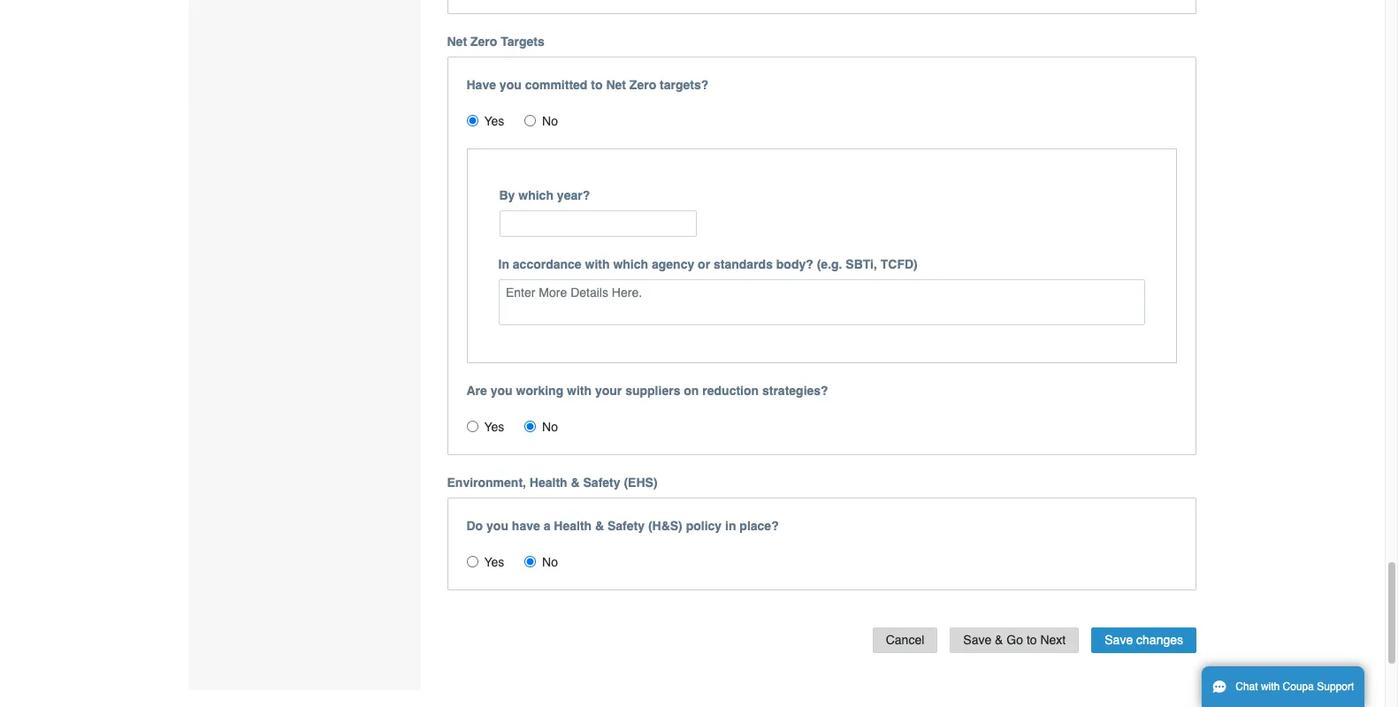 Task type: locate. For each thing, give the bounding box(es) containing it.
save inside 'button'
[[963, 633, 992, 647]]

health
[[530, 476, 567, 490], [554, 519, 592, 534]]

0 vertical spatial which
[[519, 188, 554, 202]]

to
[[591, 78, 603, 92], [1027, 633, 1037, 647]]

which left agency
[[613, 258, 648, 272]]

suppliers
[[625, 384, 680, 398]]

with left your
[[567, 384, 592, 398]]

cancel link
[[873, 628, 938, 653]]

yes down are
[[484, 420, 504, 434]]

save left the changes
[[1105, 633, 1133, 647]]

a
[[544, 519, 550, 534]]

1 vertical spatial to
[[1027, 633, 1037, 647]]

with right chat
[[1261, 681, 1280, 693]]

support
[[1317, 681, 1354, 693]]

1 horizontal spatial zero
[[630, 78, 656, 92]]

0 vertical spatial you
[[500, 78, 522, 92]]

1 vertical spatial no
[[542, 420, 558, 434]]

which
[[519, 188, 554, 202], [613, 258, 648, 272]]

0 vertical spatial no
[[542, 114, 558, 128]]

& up do you have a health & safety (h&s) policy in place?
[[571, 476, 580, 490]]

2 save from the left
[[1105, 633, 1133, 647]]

1 yes from the top
[[484, 114, 504, 128]]

0 horizontal spatial net
[[447, 34, 467, 48]]

0 horizontal spatial save
[[963, 633, 992, 647]]

& right a
[[595, 519, 604, 534]]

1 vertical spatial yes
[[484, 420, 504, 434]]

net up have
[[447, 34, 467, 48]]

you for are
[[491, 384, 513, 398]]

health up a
[[530, 476, 567, 490]]

no for have
[[542, 556, 558, 570]]

(ehs)
[[624, 476, 658, 490]]

place?
[[740, 519, 779, 534]]

0 horizontal spatial to
[[591, 78, 603, 92]]

net right committed
[[606, 78, 626, 92]]

2 horizontal spatial &
[[995, 633, 1003, 647]]

yes down "environment,"
[[484, 556, 504, 570]]

save & go to next button
[[950, 628, 1079, 653]]

to right committed
[[591, 78, 603, 92]]

2 no from the top
[[542, 420, 558, 434]]

0 horizontal spatial which
[[519, 188, 554, 202]]

None radio
[[467, 115, 478, 126], [525, 115, 536, 126], [467, 421, 478, 433], [525, 421, 536, 433], [467, 557, 478, 568], [525, 557, 536, 568], [467, 115, 478, 126], [525, 115, 536, 126], [467, 421, 478, 433], [525, 421, 536, 433], [467, 557, 478, 568], [525, 557, 536, 568]]

to for net
[[591, 78, 603, 92]]

no down working
[[542, 420, 558, 434]]

you
[[500, 78, 522, 92], [491, 384, 513, 398], [486, 519, 508, 534]]

1 no from the top
[[542, 114, 558, 128]]

0 vertical spatial zero
[[470, 34, 497, 48]]

no for committed
[[542, 114, 558, 128]]

in
[[498, 258, 509, 272]]

zero left targets
[[470, 34, 497, 48]]

are
[[467, 384, 487, 398]]

zero left 'targets?'
[[630, 78, 656, 92]]

2 yes from the top
[[484, 420, 504, 434]]

save & go to next
[[963, 633, 1066, 647]]

1 horizontal spatial save
[[1105, 633, 1133, 647]]

(e.g.
[[817, 258, 842, 272]]

In accordance with which agency or standards body? (e.g. SBTi, TCFD) text field
[[498, 280, 1145, 326]]

0 horizontal spatial &
[[571, 476, 580, 490]]

save inside button
[[1105, 633, 1133, 647]]

save left go
[[963, 633, 992, 647]]

chat with coupa support button
[[1202, 667, 1365, 708]]

1 vertical spatial &
[[595, 519, 604, 534]]

to inside 'button'
[[1027, 633, 1037, 647]]

no for working
[[542, 420, 558, 434]]

1 vertical spatial which
[[613, 258, 648, 272]]

have you committed to net zero targets?
[[467, 78, 709, 92]]

tcfd)
[[881, 258, 918, 272]]

are you working with your suppliers on reduction strategies?
[[467, 384, 828, 398]]

which right by at the top left of the page
[[519, 188, 554, 202]]

to right go
[[1027, 633, 1037, 647]]

do
[[467, 519, 483, 534]]

&
[[571, 476, 580, 490], [595, 519, 604, 534], [995, 633, 1003, 647]]

1 vertical spatial zero
[[630, 78, 656, 92]]

body?
[[776, 258, 813, 272]]

0 vertical spatial yes
[[484, 114, 504, 128]]

2 vertical spatial &
[[995, 633, 1003, 647]]

& left go
[[995, 633, 1003, 647]]

1 vertical spatial with
[[567, 384, 592, 398]]

2 vertical spatial with
[[1261, 681, 1280, 693]]

accordance
[[513, 258, 582, 272]]

0 vertical spatial to
[[591, 78, 603, 92]]

safety left (h&s)
[[608, 519, 645, 534]]

0 horizontal spatial zero
[[470, 34, 497, 48]]

safety
[[583, 476, 620, 490], [608, 519, 645, 534]]

1 vertical spatial net
[[606, 78, 626, 92]]

with
[[585, 258, 610, 272], [567, 384, 592, 398], [1261, 681, 1280, 693]]

0 vertical spatial health
[[530, 476, 567, 490]]

in accordance with which agency or standards body? (e.g. sbti, tcfd)
[[498, 258, 918, 272]]

net
[[447, 34, 467, 48], [606, 78, 626, 92]]

with down the by which year? text box
[[585, 258, 610, 272]]

1 vertical spatial you
[[491, 384, 513, 398]]

safety left (ehs)
[[583, 476, 620, 490]]

have
[[467, 78, 496, 92]]

next
[[1040, 633, 1066, 647]]

yes for do
[[484, 556, 504, 570]]

you right are
[[491, 384, 513, 398]]

2 vertical spatial you
[[486, 519, 508, 534]]

save
[[963, 633, 992, 647], [1105, 633, 1133, 647]]

3 no from the top
[[542, 556, 558, 570]]

3 yes from the top
[[484, 556, 504, 570]]

in
[[725, 519, 736, 534]]

1 horizontal spatial which
[[613, 258, 648, 272]]

no down committed
[[542, 114, 558, 128]]

strategies?
[[762, 384, 828, 398]]

save for save & go to next
[[963, 633, 992, 647]]

yes
[[484, 114, 504, 128], [484, 420, 504, 434], [484, 556, 504, 570]]

zero
[[470, 34, 497, 48], [630, 78, 656, 92]]

save for save changes
[[1105, 633, 1133, 647]]

no
[[542, 114, 558, 128], [542, 420, 558, 434], [542, 556, 558, 570]]

you right have
[[500, 78, 522, 92]]

2 vertical spatial no
[[542, 556, 558, 570]]

1 save from the left
[[963, 633, 992, 647]]

targets?
[[660, 78, 709, 92]]

save changes
[[1105, 633, 1183, 647]]

health right a
[[554, 519, 592, 534]]

yes down have
[[484, 114, 504, 128]]

2 vertical spatial yes
[[484, 556, 504, 570]]

you right do
[[486, 519, 508, 534]]

1 horizontal spatial to
[[1027, 633, 1037, 647]]

no down a
[[542, 556, 558, 570]]



Task type: vqa. For each thing, say whether or not it's contained in the screenshot.
SAVE within the BUTTON
yes



Task type: describe. For each thing, give the bounding box(es) containing it.
sbti,
[[846, 258, 877, 272]]

you for have
[[500, 78, 522, 92]]

net zero targets
[[447, 34, 545, 48]]

you for do
[[486, 519, 508, 534]]

(h&s)
[[648, 519, 683, 534]]

on
[[684, 384, 699, 398]]

& inside 'button'
[[995, 633, 1003, 647]]

do you have a health & safety (h&s) policy in place?
[[467, 519, 779, 534]]

agency
[[652, 258, 694, 272]]

or
[[698, 258, 710, 272]]

chat with coupa support
[[1236, 681, 1354, 693]]

1 horizontal spatial net
[[606, 78, 626, 92]]

cancel
[[886, 633, 924, 647]]

your
[[595, 384, 622, 398]]

yes for have
[[484, 114, 504, 128]]

0 vertical spatial with
[[585, 258, 610, 272]]

have
[[512, 519, 540, 534]]

by which year?
[[499, 188, 590, 202]]

save changes button
[[1092, 628, 1197, 653]]

year?
[[557, 188, 590, 202]]

1 vertical spatial safety
[[608, 519, 645, 534]]

with inside button
[[1261, 681, 1280, 693]]

policy
[[686, 519, 722, 534]]

working
[[516, 384, 564, 398]]

0 vertical spatial &
[[571, 476, 580, 490]]

by
[[499, 188, 515, 202]]

reduction
[[702, 384, 759, 398]]

targets
[[501, 34, 545, 48]]

environment,
[[447, 476, 526, 490]]

committed
[[525, 78, 588, 92]]

1 vertical spatial health
[[554, 519, 592, 534]]

yes for are
[[484, 420, 504, 434]]

coupa
[[1283, 681, 1314, 693]]

By which year? text field
[[499, 210, 697, 237]]

go
[[1007, 633, 1023, 647]]

environment, health & safety (ehs)
[[447, 476, 658, 490]]

standards
[[714, 258, 773, 272]]

to for next
[[1027, 633, 1037, 647]]

0 vertical spatial safety
[[583, 476, 620, 490]]

chat
[[1236, 681, 1258, 693]]

0 vertical spatial net
[[447, 34, 467, 48]]

changes
[[1136, 633, 1183, 647]]

1 horizontal spatial &
[[595, 519, 604, 534]]



